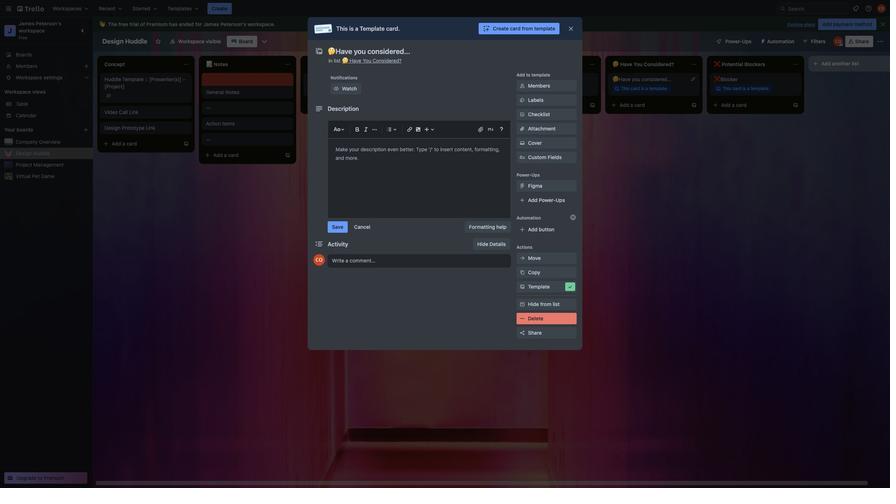 Task type: locate. For each thing, give the bounding box(es) containing it.
sm image for automation
[[758, 36, 768, 46]]

0 vertical spatial members
[[16, 63, 37, 69]]

design inside text box
[[102, 38, 124, 45]]

sm image inside labels link
[[519, 97, 526, 104]]

ups up add button button
[[556, 197, 566, 203]]

sm image left the cover
[[519, 140, 526, 147]]

sm image inside template button
[[519, 284, 526, 291]]

you
[[632, 76, 641, 82]]

0 horizontal spatial automation
[[517, 216, 541, 221]]

boards
[[16, 52, 32, 58]]

is down "👍positive [i really liked...]"
[[336, 86, 340, 91]]

sm image for copy
[[519, 269, 526, 276]]

have
[[350, 58, 362, 64]]

sm image left figma
[[519, 183, 526, 190]]

3 this card is a template. from the left
[[622, 86, 669, 91]]

add a card button down 🤔have you considered... link
[[609, 100, 689, 111]]

sm image inside hide from list link
[[519, 301, 526, 308]]

1 horizontal spatial to
[[527, 72, 531, 78]]

sm image inside watch button
[[333, 85, 340, 92]]

a up have at top
[[355, 25, 359, 32]]

workspace visible button
[[165, 36, 225, 47]]

pet
[[32, 173, 40, 179]]

a down 👍positive
[[326, 102, 329, 108]]

-
[[183, 76, 185, 82], [206, 105, 209, 111], [209, 105, 211, 111], [206, 136, 209, 143], [209, 136, 211, 143]]

link down video call link link
[[146, 125, 156, 131]]

editor toolbar toolbar
[[332, 124, 508, 135]]

2 -- from the top
[[206, 136, 211, 143]]

1 vertical spatial design huddle
[[16, 150, 50, 156]]

this for 🙋question
[[520, 86, 528, 91]]

show menu image
[[878, 38, 885, 45]]

4 template. from the left
[[751, 86, 770, 91]]

-- link
[[206, 105, 289, 112], [206, 136, 289, 143]]

trial
[[130, 21, 139, 27]]

upgrade to premium
[[16, 476, 64, 482]]

explore plans button
[[788, 20, 816, 29]]

3 template. from the left
[[650, 86, 669, 91]]

1 vertical spatial ups
[[532, 173, 540, 178]]

0 horizontal spatial peterson's
[[36, 20, 62, 26]]

is for 🤔have
[[642, 86, 645, 91]]

is down 🙋question [what about...?]
[[540, 86, 543, 91]]

free
[[19, 35, 28, 40]]

1 template. from the left
[[345, 86, 364, 91]]

-- for 2nd -- link from the top of the page
[[206, 136, 211, 143]]

cancel button
[[350, 222, 375, 233]]

add a card button for 2nd create from template… icon
[[710, 100, 791, 111]]

sm image inside cover link
[[519, 140, 526, 147]]

0 horizontal spatial create from template… image
[[183, 141, 189, 147]]

1 vertical spatial share button
[[517, 328, 577, 339]]

image image
[[414, 125, 423, 134]]

design
[[102, 38, 124, 45], [105, 125, 121, 131], [16, 150, 32, 156]]

1 vertical spatial power-
[[517, 173, 532, 178]]

1 vertical spatial power-ups
[[517, 173, 540, 178]]

huddle down trial
[[125, 38, 147, 45]]

🤔have you considered...
[[613, 76, 672, 82]]

0 vertical spatial workspace
[[178, 38, 205, 44]]

in list 🤔 have you considered?
[[329, 58, 402, 64]]

open information menu image
[[866, 5, 873, 12]]

this down 👍positive
[[317, 86, 325, 91]]

huddle up [project] at left
[[105, 76, 121, 82]]

-- link down action items link
[[206, 136, 289, 143]]

to left [what
[[527, 72, 531, 78]]

0 horizontal spatial link
[[129, 109, 139, 115]]

::
[[145, 76, 148, 82]]

your boards with 4 items element
[[4, 126, 72, 134]]

this card is a template. down 🙋question [what about...?]
[[520, 86, 567, 91]]

a down ❌blocker link at right top
[[748, 86, 750, 91]]

company overview
[[16, 139, 61, 145]]

1 horizontal spatial create
[[493, 25, 509, 32]]

sm image inside move link
[[519, 255, 526, 262]]

explore plans
[[788, 22, 816, 27]]

2 vertical spatial power-
[[539, 197, 556, 203]]

automation up add button
[[517, 216, 541, 221]]

create for create card from template
[[493, 25, 509, 32]]

👋 the free trial of premium has ended for james peterson's workspace .
[[99, 21, 275, 27]]

1 vertical spatial create
[[493, 25, 509, 32]]

list up delete link at the bottom of page
[[553, 301, 560, 308]]

workspace visible
[[178, 38, 221, 44]]

0 horizontal spatial premium
[[44, 476, 64, 482]]

ended
[[179, 21, 194, 27]]

this for 🤔have
[[622, 86, 630, 91]]

add a card button up checklist
[[507, 100, 587, 111]]

christina overa (christinaovera) image
[[834, 37, 844, 47], [314, 255, 325, 266]]

add inside banner
[[823, 21, 832, 27]]

is for 👍positive
[[336, 86, 340, 91]]

create from template… image
[[590, 102, 596, 108], [183, 141, 189, 147], [285, 153, 291, 158]]

sm image
[[758, 36, 768, 46], [519, 111, 526, 118], [519, 140, 526, 147], [519, 183, 526, 190], [519, 255, 526, 262], [519, 284, 526, 291], [519, 315, 526, 323]]

customize views image
[[261, 38, 268, 45]]

create from template… image
[[692, 102, 697, 108], [793, 102, 799, 108]]

search image
[[781, 6, 786, 11]]

0 horizontal spatial james
[[19, 20, 34, 26]]

1 vertical spatial members
[[528, 83, 551, 89]]

huddle up project management at the top left of the page
[[33, 150, 50, 156]]

0 vertical spatial template
[[360, 25, 385, 32]]

2 horizontal spatial list
[[853, 61, 860, 67]]

workspace
[[248, 21, 274, 27], [19, 28, 45, 34]]

1 horizontal spatial list
[[553, 301, 560, 308]]

0 horizontal spatial from
[[522, 25, 533, 32]]

create card from template
[[493, 25, 556, 32]]

sm image inside copy link
[[519, 269, 526, 276]]

-- link down general notes: link
[[206, 105, 289, 112]]

your boards
[[4, 127, 33, 133]]

share down method
[[856, 38, 870, 44]]

create from template… image for action items
[[285, 153, 291, 158]]

add a card button down watch button
[[304, 100, 384, 111]]

christina overa (christinaovera) image
[[878, 4, 887, 13]]

link inside design prototype link link
[[146, 125, 156, 131]]

sm image right power-ups button
[[758, 36, 768, 46]]

for
[[195, 21, 202, 27]]

-- up action
[[206, 105, 211, 111]]

link inside video call link link
[[129, 109, 139, 115]]

1 horizontal spatial share
[[856, 38, 870, 44]]

hide for hide from list
[[528, 301, 539, 308]]

this up 🤔
[[337, 25, 348, 32]]

1 horizontal spatial share button
[[846, 36, 874, 47]]

add a card for 2nd create from template… icon from the right
[[620, 102, 646, 108]]

j
[[8, 26, 12, 35]]

1 horizontal spatial workspace
[[178, 38, 205, 44]]

0 horizontal spatial to
[[38, 476, 43, 482]]

members down 'boards'
[[16, 63, 37, 69]]

peterson's up board link
[[221, 21, 246, 27]]

design for design prototype link link
[[105, 125, 121, 131]]

formatting
[[469, 224, 495, 230]]

add a card down design prototype link
[[112, 141, 137, 147]]

sm image for cover
[[519, 140, 526, 147]]

None text field
[[324, 45, 561, 58]]

wave image
[[99, 21, 105, 28]]

peterson's
[[36, 20, 62, 26], [221, 21, 246, 27]]

general notes:
[[206, 89, 241, 95]]

1 vertical spatial workspace
[[4, 89, 31, 95]]

sm image down copy link
[[567, 284, 574, 291]]

0 vertical spatial share button
[[846, 36, 874, 47]]

this
[[337, 25, 348, 32], [317, 86, 325, 91], [520, 86, 528, 91], [622, 86, 630, 91], [723, 86, 732, 91]]

workspace for workspace visible
[[178, 38, 205, 44]]

🙋question
[[511, 76, 539, 82]]

sm image for hide from list
[[519, 301, 526, 308]]

create card from template button
[[479, 23, 560, 34]]

1 vertical spatial to
[[38, 476, 43, 482]]

automation down explore
[[768, 38, 795, 44]]

general
[[206, 89, 224, 95]]

workspace up 'customize views' image
[[248, 21, 274, 27]]

add to template
[[517, 72, 551, 78]]

add a card button for the rightmost create from template… image
[[507, 100, 587, 111]]

0 horizontal spatial workspace
[[4, 89, 31, 95]]

add left payment
[[823, 21, 832, 27]]

workspace inside james peterson's workspace free
[[19, 28, 45, 34]]

0 vertical spatial from
[[522, 25, 533, 32]]

add a card down ❌blocker
[[722, 102, 747, 108]]

hide up delete
[[528, 301, 539, 308]]

james right for
[[204, 21, 219, 27]]

share
[[856, 38, 870, 44], [528, 330, 542, 336]]

1 horizontal spatial premium
[[146, 21, 168, 27]]

template
[[535, 25, 556, 32], [532, 72, 551, 78]]

design down the video
[[105, 125, 121, 131]]

premium right upgrade
[[44, 476, 64, 482]]

italic ⌘i image
[[362, 125, 371, 134]]

template. down 🙋question [what about...?] link
[[548, 86, 567, 91]]

2 vertical spatial template
[[528, 284, 550, 290]]

sm image down actions
[[519, 255, 526, 262]]

2 horizontal spatial create from template… image
[[590, 102, 596, 108]]

1 -- from the top
[[206, 105, 211, 111]]

add a card button down design prototype link link
[[100, 138, 180, 150]]

members link up labels link
[[517, 80, 577, 92]]

add inside button
[[822, 61, 832, 67]]

1 horizontal spatial from
[[541, 301, 552, 308]]

add a card down 'you'
[[620, 102, 646, 108]]

add another list button
[[809, 56, 891, 72]]

members link down 'boards'
[[0, 61, 93, 72]]

huddle inside text box
[[125, 38, 147, 45]]

🤔 have you considered? link
[[342, 58, 402, 64]]

2 horizontal spatial ups
[[743, 38, 752, 44]]

add a card for 2nd create from template… icon
[[722, 102, 747, 108]]

hide left details
[[478, 241, 489, 247]]

template. for really
[[345, 86, 364, 91]]

james up free
[[19, 20, 34, 26]]

template. down 👍positive [i really liked...] link on the top left of page
[[345, 86, 364, 91]]

0 horizontal spatial create
[[212, 5, 228, 11]]

workspace up table
[[4, 89, 31, 95]]

sm image inside template button
[[567, 284, 574, 291]]

list inside button
[[853, 61, 860, 67]]

power- inside add power-ups link
[[539, 197, 556, 203]]

1 horizontal spatial members
[[528, 83, 551, 89]]

sm image left the copy
[[519, 269, 526, 276]]

add button
[[528, 227, 555, 233]]

sm image left hide from list
[[519, 301, 526, 308]]

2 horizontal spatial template
[[528, 284, 550, 290]]

members for bottom 'members' link
[[528, 83, 551, 89]]

link
[[129, 109, 139, 115], [146, 125, 156, 131]]

0 vertical spatial create from template… image
[[590, 102, 596, 108]]

sm image down copy link
[[519, 284, 526, 291]]

0 vertical spatial design huddle
[[102, 38, 147, 45]]

🤔have
[[613, 76, 631, 82]]

0 vertical spatial hide
[[478, 241, 489, 247]]

template. down ❌blocker link at right top
[[751, 86, 770, 91]]

share button down delete link at the bottom of page
[[517, 328, 577, 339]]

1 vertical spatial template
[[123, 76, 144, 82]]

create inside "button"
[[212, 5, 228, 11]]

sm image for move
[[519, 255, 526, 262]]

1 horizontal spatial automation
[[768, 38, 795, 44]]

2 horizontal spatial power-
[[726, 38, 743, 44]]

is down 🤔have you considered... at the right top of page
[[642, 86, 645, 91]]

premium right 'of'
[[146, 21, 168, 27]]

0 vertical spatial design
[[102, 38, 124, 45]]

sm image inside checklist link
[[519, 111, 526, 118]]

1 vertical spatial design
[[105, 125, 121, 131]]

peterson's up boards link
[[36, 20, 62, 26]]

power-ups
[[726, 38, 752, 44], [517, 173, 540, 178]]

template left "::"
[[123, 76, 144, 82]]

to right upgrade
[[38, 476, 43, 482]]

hide details
[[478, 241, 506, 247]]

attachment button
[[517, 123, 577, 135]]

add
[[823, 21, 832, 27], [822, 61, 832, 67], [517, 72, 525, 78], [315, 102, 325, 108], [518, 102, 528, 108], [620, 102, 630, 108], [722, 102, 731, 108], [112, 141, 121, 147], [213, 152, 223, 158], [528, 197, 538, 203], [528, 227, 538, 233]]

workspace views
[[4, 89, 46, 95]]

1 vertical spatial share
[[528, 330, 542, 336]]

this down 🙋question
[[520, 86, 528, 91]]

2 vertical spatial design
[[16, 150, 32, 156]]

1 vertical spatial members link
[[517, 80, 577, 92]]

1 vertical spatial -- link
[[206, 136, 289, 143]]

add a card button for 2nd create from template… icon from the right
[[609, 100, 689, 111]]

actions
[[517, 245, 533, 250]]

workspace down 👋 the free trial of premium has ended for james peterson's workspace .
[[178, 38, 205, 44]]

move link
[[517, 253, 577, 264]]

a down 🤔have you considered... at the right top of page
[[646, 86, 648, 91]]

0 horizontal spatial hide
[[478, 241, 489, 247]]

0 vertical spatial to
[[527, 72, 531, 78]]

0 vertical spatial premium
[[146, 21, 168, 27]]

share down delete
[[528, 330, 542, 336]]

share button down method
[[846, 36, 874, 47]]

1 horizontal spatial design huddle
[[102, 38, 147, 45]]

labels link
[[517, 95, 577, 106]]

view markdown image
[[488, 126, 495, 133]]

sm image left delete
[[519, 315, 526, 323]]

power- inside power-ups button
[[726, 38, 743, 44]]

2 template. from the left
[[548, 86, 567, 91]]

sm image inside 'members' link
[[519, 82, 526, 90]]

template. down considered...
[[650, 86, 669, 91]]

add button button
[[517, 224, 577, 236]]

0 vertical spatial christina overa (christinaovera) image
[[834, 37, 844, 47]]

-- down action
[[206, 136, 211, 143]]

1 horizontal spatial power-ups
[[726, 38, 752, 44]]

👋
[[99, 21, 105, 27]]

add a card button
[[304, 100, 384, 111], [507, 100, 587, 111], [609, 100, 689, 111], [710, 100, 791, 111], [100, 138, 180, 150], [202, 150, 282, 161]]

Search field
[[786, 3, 849, 14]]

0 vertical spatial ups
[[743, 38, 752, 44]]

primary element
[[0, 0, 891, 17]]

company overview link
[[16, 139, 89, 146]]

sm image down add to template
[[519, 82, 526, 90]]

1 horizontal spatial christina overa (christinaovera) image
[[834, 37, 844, 47]]

0 vertical spatial template
[[535, 25, 556, 32]]

2 vertical spatial ups
[[556, 197, 566, 203]]

0 vertical spatial power-
[[726, 38, 743, 44]]

0 vertical spatial --
[[206, 105, 211, 111]]

0 horizontal spatial template
[[123, 76, 144, 82]]

add a card button down action items link
[[202, 150, 282, 161]]

sm image left the labels
[[519, 97, 526, 104]]

0 vertical spatial automation
[[768, 38, 795, 44]]

4 this card is a template. from the left
[[723, 86, 770, 91]]

1 horizontal spatial ups
[[556, 197, 566, 203]]

design huddle down free
[[102, 38, 147, 45]]

1 horizontal spatial create from template… image
[[793, 102, 799, 108]]

sm image down [i
[[333, 85, 340, 92]]

0 vertical spatial create
[[212, 5, 228, 11]]

copy link
[[517, 267, 577, 279]]

add down design prototype link
[[112, 141, 121, 147]]

add a card down watch button
[[315, 102, 341, 108]]

0 vertical spatial power-ups
[[726, 38, 752, 44]]

template down the copy
[[528, 284, 550, 290]]

add a card for create from template… image related to design prototype link
[[112, 141, 137, 147]]

members down 🙋question [what about...?]
[[528, 83, 551, 89]]

0 horizontal spatial members
[[16, 63, 37, 69]]

design prototype link link
[[105, 125, 188, 132]]

ups up figma
[[532, 173, 540, 178]]

add a card up checklist
[[518, 102, 544, 108]]

members link
[[0, 61, 93, 72], [517, 80, 577, 92]]

design up the project
[[16, 150, 32, 156]]

cancel
[[354, 224, 371, 230]]

2 this card is a template. from the left
[[520, 86, 567, 91]]

🤔have you considered... link
[[613, 76, 696, 83]]

a down "items"
[[224, 152, 227, 158]]

project management link
[[16, 161, 89, 169]]

template. for about...?]
[[548, 86, 567, 91]]

hide for hide details
[[478, 241, 489, 247]]

sm image inside delete link
[[519, 315, 526, 323]]

create inside button
[[493, 25, 509, 32]]

1 vertical spatial hide
[[528, 301, 539, 308]]

0 horizontal spatial power-ups
[[517, 173, 540, 178]]

add a card
[[315, 102, 341, 108], [518, 102, 544, 108], [620, 102, 646, 108], [722, 102, 747, 108], [112, 141, 137, 147], [213, 152, 239, 158]]

Main content area, start typing to enter text. text field
[[336, 145, 503, 163]]

0 vertical spatial share
[[856, 38, 870, 44]]

0 horizontal spatial share button
[[517, 328, 577, 339]]

sm image
[[519, 82, 526, 90], [333, 85, 340, 92], [519, 97, 526, 104], [519, 269, 526, 276], [567, 284, 574, 291], [519, 301, 526, 308]]

game
[[41, 173, 55, 179]]

list right another at right top
[[853, 61, 860, 67]]

design huddle down the company overview
[[16, 150, 50, 156]]

has
[[169, 21, 178, 27]]

huddle
[[125, 38, 147, 45], [105, 76, 121, 82], [33, 150, 50, 156]]

1 vertical spatial --
[[206, 136, 211, 143]]

automation inside button
[[768, 38, 795, 44]]

the
[[108, 21, 117, 27]]

1 horizontal spatial members link
[[517, 80, 577, 92]]

1 horizontal spatial link
[[146, 125, 156, 131]]

design for design huddle link
[[16, 150, 32, 156]]

0 horizontal spatial create from template… image
[[692, 102, 697, 108]]

filters
[[812, 38, 826, 44]]

banner
[[93, 17, 891, 32]]

from inside button
[[522, 25, 533, 32]]

sm image for members
[[519, 82, 526, 90]]

link image
[[406, 125, 414, 134]]

1 vertical spatial from
[[541, 301, 552, 308]]

upgrade
[[16, 476, 37, 482]]

cover
[[528, 140, 542, 146]]

0 vertical spatial -- link
[[206, 105, 289, 112]]

1 horizontal spatial power-
[[539, 197, 556, 203]]

add a card button down ❌blocker link at right top
[[710, 100, 791, 111]]

link right call
[[129, 109, 139, 115]]

add a card button for create from template… image for action items
[[202, 150, 282, 161]]

this card is a template.
[[317, 86, 364, 91], [520, 86, 567, 91], [622, 86, 669, 91], [723, 86, 770, 91]]

1 vertical spatial workspace
[[19, 28, 45, 34]]

2 horizontal spatial huddle
[[125, 38, 147, 45]]

workspace inside workspace visible 'button'
[[178, 38, 205, 44]]

1 this card is a template. from the left
[[317, 86, 364, 91]]

sm image inside automation button
[[758, 36, 768, 46]]

save button
[[328, 222, 348, 233]]

1 vertical spatial huddle
[[105, 76, 121, 82]]

huddle inside huddle template :: [presenter(s)] - [project]
[[105, 76, 121, 82]]

0 horizontal spatial share
[[528, 330, 542, 336]]

this card is a template. for [what
[[520, 86, 567, 91]]

power-ups inside button
[[726, 38, 752, 44]]

0 horizontal spatial workspace
[[19, 28, 45, 34]]

card inside button
[[510, 25, 521, 32]]

workspace up free
[[19, 28, 45, 34]]

power-
[[726, 38, 743, 44], [517, 173, 532, 178], [539, 197, 556, 203]]

banner containing 👋
[[93, 17, 891, 32]]

video call link
[[105, 109, 139, 115]]

1 horizontal spatial workspace
[[248, 21, 274, 27]]

ups
[[743, 38, 752, 44], [532, 173, 540, 178], [556, 197, 566, 203]]

1 horizontal spatial huddle
[[105, 76, 121, 82]]

add left another at right top
[[822, 61, 832, 67]]

0 vertical spatial members link
[[0, 61, 93, 72]]

0 vertical spatial link
[[129, 109, 139, 115]]

0 horizontal spatial huddle
[[33, 150, 50, 156]]



Task type: vqa. For each thing, say whether or not it's contained in the screenshot.
The Template Board icon
no



Task type: describe. For each thing, give the bounding box(es) containing it.
hide details link
[[473, 239, 511, 250]]

create button
[[208, 3, 232, 14]]

share for share button to the left
[[528, 330, 542, 336]]

attach and insert link image
[[478, 126, 485, 133]]

👍positive [i really liked...]
[[308, 76, 369, 82]]

watch
[[342, 86, 357, 92]]

action items
[[206, 121, 235, 127]]

copy
[[528, 270, 541, 276]]

add left [what
[[517, 72, 525, 78]]

1 vertical spatial premium
[[44, 476, 64, 482]]

Board name text field
[[99, 36, 151, 47]]

labels
[[528, 97, 544, 103]]

0 vertical spatial workspace
[[248, 21, 274, 27]]

delete
[[528, 316, 544, 322]]

formatting help
[[469, 224, 507, 230]]

❌blocker
[[715, 76, 738, 82]]

custom
[[528, 154, 547, 160]]

design prototype link
[[105, 125, 156, 131]]

a down really
[[341, 86, 343, 91]]

design huddle link
[[16, 150, 89, 157]]

huddle template :: [presenter(s)] - [project] link
[[105, 76, 188, 90]]

a up checklist
[[529, 102, 532, 108]]

calendar
[[16, 112, 37, 119]]

payment
[[834, 21, 854, 27]]

template inside huddle template :: [presenter(s)] - [project]
[[123, 76, 144, 82]]

calendar link
[[16, 112, 89, 119]]

delete link
[[517, 313, 577, 325]]

Write a comment text field
[[328, 255, 511, 267]]

a down ❌blocker
[[733, 102, 735, 108]]

watch button
[[331, 83, 362, 95]]

members for 'members' link to the left
[[16, 63, 37, 69]]

james peterson's workspace free
[[19, 20, 63, 40]]

👍positive [i really liked...] link
[[308, 76, 391, 83]]

project management
[[16, 162, 64, 168]]

about...?]
[[555, 76, 577, 82]]

open help dialog image
[[498, 125, 506, 134]]

add payment method
[[823, 21, 873, 27]]

0 notifications image
[[852, 4, 861, 13]]

james inside james peterson's workspace free
[[19, 20, 34, 26]]

sm image for template
[[519, 284, 526, 291]]

🙋question [what about...?] link
[[511, 76, 594, 83]]

template. for considered...
[[650, 86, 669, 91]]

2 -- link from the top
[[206, 136, 289, 143]]

notifications
[[331, 75, 358, 81]]

create from template… image for design prototype link
[[183, 141, 189, 147]]

❌blocker link
[[715, 76, 798, 83]]

add a card for create from template… image for action items
[[213, 152, 239, 158]]

👍positive
[[308, 76, 332, 82]]

[project]
[[105, 83, 125, 90]]

link for video call link
[[129, 109, 139, 115]]

general notes: link
[[206, 89, 289, 96]]

1 -- link from the top
[[206, 105, 289, 112]]

add down figma
[[528, 197, 538, 203]]

1 horizontal spatial peterson's
[[221, 21, 246, 27]]

overview
[[39, 139, 61, 145]]

this for 👍positive
[[317, 86, 325, 91]]

a down 'you'
[[631, 102, 634, 108]]

this card is a template. for [i
[[317, 86, 364, 91]]

sm image for checklist
[[519, 111, 526, 118]]

2 vertical spatial huddle
[[33, 150, 50, 156]]

add down 🤔have
[[620, 102, 630, 108]]

j link
[[4, 25, 16, 37]]

method
[[855, 21, 873, 27]]

workspace for workspace views
[[4, 89, 31, 95]]

template inside button
[[528, 284, 550, 290]]

activity
[[328, 241, 349, 248]]

is up have at top
[[350, 25, 354, 32]]

of
[[140, 21, 145, 27]]

more formatting image
[[371, 125, 379, 134]]

add down action items
[[213, 152, 223, 158]]

template inside create card from template button
[[535, 25, 556, 32]]

fields
[[548, 154, 562, 160]]

add payment method button
[[819, 19, 877, 30]]

a down design prototype link
[[122, 141, 125, 147]]

virtual
[[16, 173, 31, 179]]

to for template
[[527, 72, 531, 78]]

share for topmost share button
[[856, 38, 870, 44]]

automation button
[[758, 36, 799, 47]]

sm image for labels
[[519, 97, 526, 104]]

this card is a template. for you
[[622, 86, 669, 91]]

is down ❌blocker link at right top
[[743, 86, 747, 91]]

prototype
[[122, 125, 145, 131]]

free
[[119, 21, 128, 27]]

sm image for delete
[[519, 315, 526, 323]]

add left the labels
[[518, 102, 528, 108]]

🙋question [what about...?]
[[511, 76, 577, 82]]

video
[[105, 109, 118, 115]]

company
[[16, 139, 38, 145]]

board link
[[227, 36, 257, 47]]

add power-ups
[[528, 197, 566, 203]]

hide from list
[[528, 301, 560, 308]]

add left button
[[528, 227, 538, 233]]

1 horizontal spatial james
[[204, 21, 219, 27]]

0 horizontal spatial list
[[334, 58, 341, 64]]

design huddle inside text box
[[102, 38, 147, 45]]

[presenter(s)]
[[149, 76, 182, 82]]

in
[[329, 58, 333, 64]]

liked...]
[[352, 76, 369, 82]]

-- for 2nd -- link from the bottom
[[206, 105, 211, 111]]

template button
[[517, 281, 577, 293]]

add another list
[[822, 61, 860, 67]]

1 vertical spatial automation
[[517, 216, 541, 221]]

list for add another list
[[853, 61, 860, 67]]

filters button
[[801, 36, 828, 47]]

action
[[206, 121, 221, 127]]

create for create
[[212, 5, 228, 11]]

this is a template card.
[[337, 25, 400, 32]]

boards
[[16, 127, 33, 133]]

sm image for figma
[[519, 183, 526, 190]]

1 create from template… image from the left
[[692, 102, 697, 108]]

star or unstar board image
[[155, 39, 161, 44]]

lists image
[[385, 125, 394, 134]]

🤔
[[342, 58, 349, 64]]

to for premium
[[38, 476, 43, 482]]

1 horizontal spatial template
[[360, 25, 385, 32]]

button
[[539, 227, 555, 233]]

peterson's inside james peterson's workspace free
[[36, 20, 62, 26]]

[i
[[334, 76, 337, 82]]

your
[[4, 127, 15, 133]]

visible
[[206, 38, 221, 44]]

this down ❌blocker
[[723, 86, 732, 91]]

is for 🙋question
[[540, 86, 543, 91]]

add board image
[[83, 127, 89, 133]]

list for hide from list
[[553, 301, 560, 308]]

edit card image
[[691, 76, 697, 82]]

checklist
[[528, 111, 551, 117]]

call
[[119, 109, 128, 115]]

upgrade to premium link
[[4, 473, 87, 484]]

custom fields
[[528, 154, 562, 160]]

board
[[239, 38, 253, 44]]

huddle template :: [presenter(s)] - [project]
[[105, 76, 185, 90]]

add down ❌blocker
[[722, 102, 731, 108]]

a down 🙋question [what about...?]
[[544, 86, 547, 91]]

attachment
[[528, 126, 556, 132]]

2 create from template… image from the left
[[793, 102, 799, 108]]

card.
[[386, 25, 400, 32]]

items
[[222, 121, 235, 127]]

text styles image
[[333, 125, 342, 134]]

notes:
[[226, 89, 241, 95]]

- inside huddle template :: [presenter(s)] - [project]
[[183, 76, 185, 82]]

bold ⌘b image
[[353, 125, 362, 134]]

explore
[[788, 22, 804, 27]]

0 horizontal spatial design huddle
[[16, 150, 50, 156]]

sm image for watch
[[333, 85, 340, 92]]

move
[[528, 255, 541, 261]]

considered...
[[642, 76, 672, 82]]

0 horizontal spatial christina overa (christinaovera) image
[[314, 255, 325, 266]]

1 vertical spatial template
[[532, 72, 551, 78]]

video call link link
[[105, 109, 188, 116]]

details
[[490, 241, 506, 247]]

0 horizontal spatial power-
[[517, 173, 532, 178]]

0 horizontal spatial members link
[[0, 61, 93, 72]]

really
[[338, 76, 351, 82]]

you
[[363, 58, 372, 64]]

.
[[274, 21, 275, 27]]

add left description
[[315, 102, 325, 108]]

ups inside button
[[743, 38, 752, 44]]

link for design prototype link
[[146, 125, 156, 131]]

add a card button for create from template… image related to design prototype link
[[100, 138, 180, 150]]



